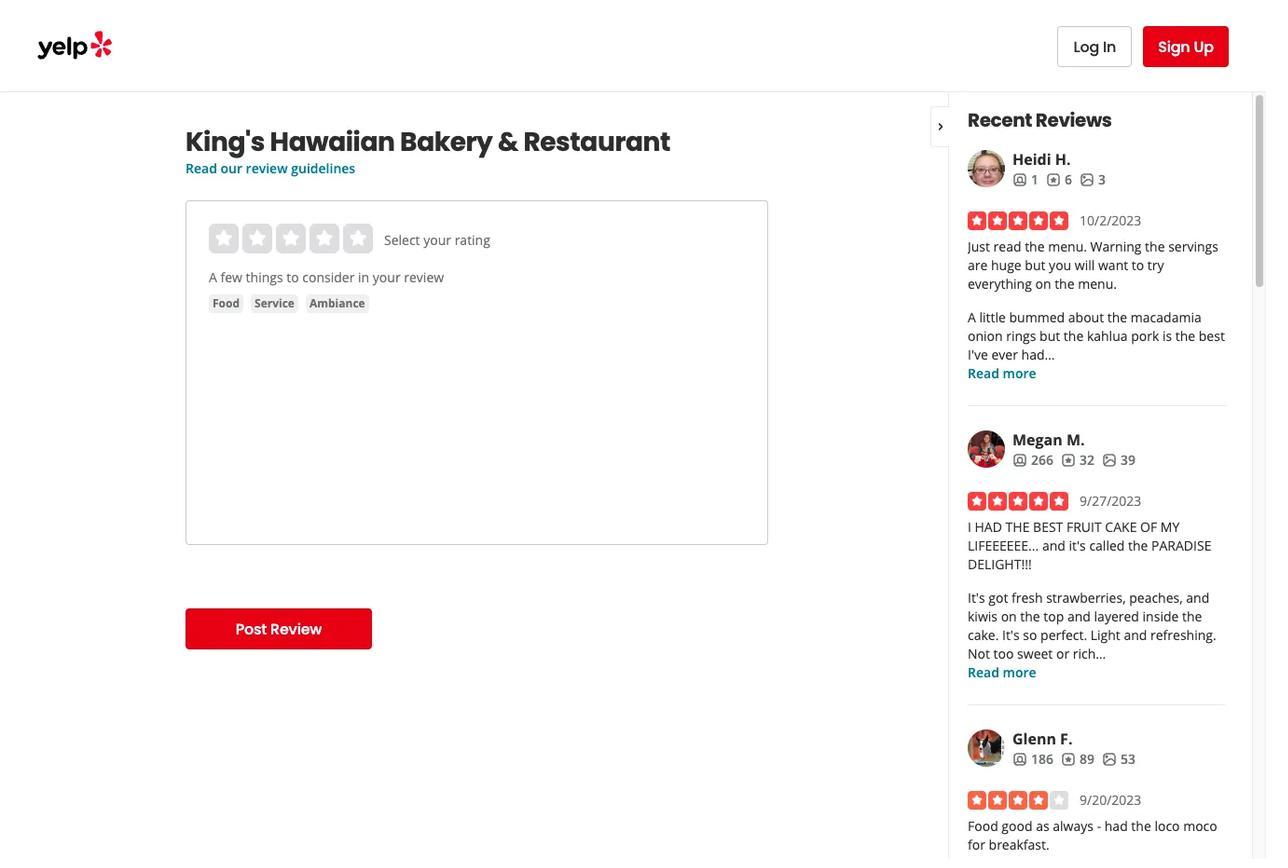 Task type: describe. For each thing, give the bounding box(es) containing it.
peaches,
[[1129, 589, 1183, 607]]

best
[[1199, 327, 1225, 345]]

about
[[1068, 309, 1104, 326]]

i've
[[968, 346, 988, 364]]

hawaiian
[[270, 124, 395, 160]]

5 star rating image for megan m.
[[968, 492, 1069, 511]]

too
[[994, 645, 1014, 663]]

megan m.
[[1013, 430, 1085, 450]]

53
[[1121, 751, 1136, 768]]

friends element for heidi h.
[[1013, 171, 1039, 189]]

had…
[[1022, 346, 1055, 364]]

heidi
[[1013, 149, 1051, 170]]

a for a few things to consider in your review
[[209, 269, 217, 286]]

will
[[1075, 256, 1095, 274]]

loco
[[1155, 818, 1180, 836]]

bummed
[[1009, 309, 1065, 326]]

huge
[[991, 256, 1022, 274]]

the up kahlua
[[1108, 309, 1128, 326]]

266
[[1031, 451, 1054, 469]]

restaurant
[[523, 124, 670, 160]]

5 star rating image for heidi h.
[[968, 212, 1069, 230]]

fresh
[[1012, 589, 1043, 607]]

post
[[236, 619, 267, 640]]

ever
[[992, 346, 1018, 364]]

as
[[1036, 818, 1050, 836]]

breakfast.
[[989, 836, 1050, 854]]

16 friends v2 image for heidi h.
[[1013, 172, 1028, 187]]

strawberries,
[[1046, 589, 1126, 607]]

16 review v2 image
[[1061, 752, 1076, 767]]

the up so
[[1020, 608, 1040, 626]]

for
[[968, 836, 986, 854]]

1
[[1031, 171, 1039, 188]]

select
[[384, 231, 420, 249]]

had
[[1105, 818, 1128, 836]]

rings
[[1006, 327, 1036, 345]]

i had the best fruit cake of my lifeeeeee... and it's called the paradise delight!!!
[[968, 518, 1212, 573]]

review for few
[[404, 269, 444, 286]]

16 review v2 image for h.
[[1046, 172, 1061, 187]]

glenn f.
[[1013, 729, 1073, 750]]

39
[[1121, 451, 1136, 469]]

it's
[[1069, 537, 1086, 555]]

always
[[1053, 818, 1094, 836]]

photos element for megan m.
[[1102, 451, 1136, 470]]

select your rating
[[384, 231, 490, 249]]

review
[[270, 619, 322, 640]]

log in
[[1074, 36, 1116, 57]]

16 review v2 image for m.
[[1061, 453, 1076, 468]]

reviews
[[1036, 107, 1112, 133]]

onion
[[968, 327, 1003, 345]]

try
[[1148, 256, 1164, 274]]

photos element for glenn f.
[[1102, 751, 1136, 769]]

few
[[221, 269, 242, 286]]

things
[[246, 269, 283, 286]]

-
[[1097, 818, 1101, 836]]

food for food
[[213, 296, 240, 311]]

the up refreshing.
[[1182, 608, 1202, 626]]

photo of glenn f. image
[[968, 730, 1005, 767]]

16 photos v2 image for heidi h.
[[1080, 172, 1095, 187]]

on inside it's got fresh strawberries, peaches, and kiwis on the top and layered inside the cake. it's so perfect. light and refreshing. not too sweet or rich…
[[1001, 608, 1017, 626]]

photo of megan m. image
[[968, 431, 1005, 468]]

read for heidi h.
[[968, 365, 999, 382]]

just
[[968, 238, 990, 256]]

moco
[[1183, 818, 1218, 836]]

m.
[[1067, 430, 1085, 450]]

h.
[[1055, 149, 1071, 170]]

my
[[1161, 518, 1180, 536]]

on inside just read the menu. warning the servings are huge but you will want to try everything on the menu.
[[1035, 275, 1051, 293]]

post review button
[[186, 609, 372, 650]]

everything
[[968, 275, 1032, 293]]

best
[[1033, 518, 1063, 536]]

photo of heidi h. image
[[968, 150, 1005, 187]]

not
[[968, 645, 990, 663]]

cake
[[1105, 518, 1137, 536]]

consider
[[302, 269, 355, 286]]

recent reviews
[[968, 107, 1112, 133]]

and up refreshing.
[[1186, 589, 1210, 607]]

so
[[1023, 627, 1037, 644]]

servings
[[1169, 238, 1219, 256]]

the up try
[[1145, 238, 1165, 256]]

the inside i had the best fruit cake of my lifeeeeee... and it's called the paradise delight!!!
[[1128, 537, 1148, 555]]

log
[[1074, 36, 1099, 57]]

food for food good as always - had the loco moco for breakfast.
[[968, 818, 998, 836]]

the down 'you' on the top
[[1055, 275, 1075, 293]]

ambiance
[[310, 296, 365, 311]]

sign up
[[1158, 36, 1214, 57]]

rating element
[[209, 224, 373, 254]]

got
[[989, 589, 1008, 607]]

89
[[1080, 751, 1095, 768]]

warning
[[1091, 238, 1142, 256]]

our
[[221, 159, 242, 177]]

but inside just read the menu. warning the servings are huge but you will want to try everything on the menu.
[[1025, 256, 1046, 274]]

heidi h.
[[1013, 149, 1071, 170]]

a for a little bummed about the macadamia onion rings but the kahlua pork is the best i've ever had…
[[968, 309, 976, 326]]

0 horizontal spatial it's
[[968, 589, 985, 607]]



Task type: locate. For each thing, give the bounding box(es) containing it.
good
[[1002, 818, 1033, 836]]

log in button
[[1058, 26, 1132, 67]]

0 vertical spatial reviews element
[[1046, 171, 1072, 189]]

recent
[[968, 107, 1032, 133]]

16 friends v2 image
[[1013, 172, 1028, 187], [1013, 752, 1028, 767]]

1 vertical spatial reviews element
[[1061, 451, 1095, 470]]

1 more from the top
[[1003, 365, 1036, 382]]

menu. down will
[[1078, 275, 1117, 293]]

read left our
[[186, 159, 217, 177]]

review for hawaiian
[[246, 159, 288, 177]]

16 review v2 image left 32 at bottom right
[[1061, 453, 1076, 468]]

food
[[213, 296, 240, 311], [968, 818, 998, 836]]

more for megan m.
[[1003, 664, 1036, 682]]

the
[[1006, 518, 1030, 536]]

0 vertical spatial on
[[1035, 275, 1051, 293]]

photos element containing 53
[[1102, 751, 1136, 769]]

0 vertical spatial food
[[213, 296, 240, 311]]

and down layered
[[1124, 627, 1147, 644]]

read more for megan m.
[[968, 664, 1036, 682]]

or
[[1056, 645, 1070, 663]]

photos element
[[1080, 171, 1106, 189], [1102, 451, 1136, 470], [1102, 751, 1136, 769]]

1 read more button from the top
[[968, 365, 1036, 383]]

1 vertical spatial more
[[1003, 664, 1036, 682]]

but left 'you' on the top
[[1025, 256, 1046, 274]]

16 friends v2 image for glenn f.
[[1013, 752, 1028, 767]]

the right "is"
[[1176, 327, 1196, 345]]

the inside food good as always - had the loco moco for breakfast.
[[1131, 818, 1151, 836]]

1 vertical spatial your
[[373, 269, 401, 286]]

a
[[209, 269, 217, 286], [968, 309, 976, 326]]

your
[[424, 231, 451, 249], [373, 269, 401, 286]]

read more for heidi h.
[[968, 365, 1036, 382]]

friends element down megan
[[1013, 451, 1054, 470]]

it's up "kiwis"
[[968, 589, 985, 607]]

up
[[1194, 36, 1214, 57]]

None radio
[[242, 224, 272, 254], [310, 224, 339, 254], [343, 224, 373, 254], [242, 224, 272, 254], [310, 224, 339, 254], [343, 224, 373, 254]]

but inside the a little bummed about the macadamia onion rings but the kahlua pork is the best i've ever had…
[[1040, 327, 1060, 345]]

2 vertical spatial friends element
[[1013, 751, 1054, 769]]

and
[[1042, 537, 1066, 555], [1186, 589, 1210, 607], [1068, 608, 1091, 626], [1124, 627, 1147, 644]]

None radio
[[209, 224, 239, 254], [276, 224, 306, 254], [209, 224, 239, 254], [276, 224, 306, 254]]

0 vertical spatial more
[[1003, 365, 1036, 382]]

reviews element down the m.
[[1061, 451, 1095, 470]]

0 vertical spatial menu.
[[1048, 238, 1087, 256]]

1 horizontal spatial on
[[1035, 275, 1051, 293]]

to left try
[[1132, 256, 1144, 274]]

0 horizontal spatial your
[[373, 269, 401, 286]]

1 5 star rating image from the top
[[968, 212, 1069, 230]]

megan
[[1013, 430, 1063, 450]]

kiwis
[[968, 608, 998, 626]]

inside
[[1143, 608, 1179, 626]]

the down "about"
[[1064, 327, 1084, 345]]

guidelines
[[291, 159, 355, 177]]

menu.
[[1048, 238, 1087, 256], [1078, 275, 1117, 293]]

kahlua
[[1087, 327, 1128, 345]]

1 16 friends v2 image from the top
[[1013, 172, 1028, 187]]

delight!!!
[[968, 556, 1032, 573]]

0 vertical spatial read
[[186, 159, 217, 177]]

6
[[1065, 171, 1072, 188]]

0 vertical spatial review
[[246, 159, 288, 177]]

in
[[1103, 36, 1116, 57]]

16 photos v2 image left 39
[[1102, 453, 1117, 468]]

and down strawberries,
[[1068, 608, 1091, 626]]

it's got fresh strawberries, peaches, and kiwis on the top and layered inside the cake. it's so perfect. light and refreshing. not too sweet or rich…
[[968, 589, 1217, 663]]

menu. up 'you' on the top
[[1048, 238, 1087, 256]]

5 star rating image up the the
[[968, 492, 1069, 511]]

you
[[1049, 256, 1072, 274]]

0 vertical spatial 5 star rating image
[[968, 212, 1069, 230]]

lifeeeeee...
[[968, 537, 1039, 555]]

16 friends v2 image left 1
[[1013, 172, 1028, 187]]

friends element containing 1
[[1013, 171, 1039, 189]]

1 vertical spatial photos element
[[1102, 451, 1136, 470]]

read more button for megan m.
[[968, 664, 1036, 683]]

1 horizontal spatial your
[[424, 231, 451, 249]]

read more down "too"
[[968, 664, 1036, 682]]

f.
[[1060, 729, 1073, 750]]

16 photos v2 image left 53
[[1102, 752, 1117, 767]]

1 vertical spatial 16 review v2 image
[[1061, 453, 1076, 468]]

1 friends element from the top
[[1013, 171, 1039, 189]]

friends element down heidi
[[1013, 171, 1039, 189]]

0 horizontal spatial food
[[213, 296, 240, 311]]

1 vertical spatial friends element
[[1013, 451, 1054, 470]]

reviews element containing 89
[[1061, 751, 1095, 769]]

0 vertical spatial photos element
[[1080, 171, 1106, 189]]

16 photos v2 image for megan m.
[[1102, 453, 1117, 468]]

photos element containing 39
[[1102, 451, 1136, 470]]

1 vertical spatial a
[[968, 309, 976, 326]]

16 review v2 image
[[1046, 172, 1061, 187], [1061, 453, 1076, 468]]

16 review v2 image left 6
[[1046, 172, 1061, 187]]

reviews element containing 6
[[1046, 171, 1072, 189]]

review down select your rating
[[404, 269, 444, 286]]

5 star rating image
[[968, 212, 1069, 230], [968, 492, 1069, 511]]

food down few
[[213, 296, 240, 311]]

on down got
[[1001, 608, 1017, 626]]

0 vertical spatial 16 photos v2 image
[[1080, 172, 1095, 187]]

the down of
[[1128, 537, 1148, 555]]

rating
[[455, 231, 490, 249]]

friends element containing 266
[[1013, 451, 1054, 470]]

9/27/2023
[[1080, 492, 1142, 510]]

service
[[255, 296, 295, 311]]

10/2/2023
[[1080, 212, 1142, 229]]

it's left so
[[1002, 627, 1020, 644]]

rich…
[[1073, 645, 1106, 663]]

review right our
[[246, 159, 288, 177]]

3
[[1098, 171, 1106, 188]]

2 vertical spatial read
[[968, 664, 999, 682]]

2 friends element from the top
[[1013, 451, 1054, 470]]

read more down the ever
[[968, 365, 1036, 382]]

the right had
[[1131, 818, 1151, 836]]

0 vertical spatial 16 review v2 image
[[1046, 172, 1061, 187]]

1 horizontal spatial review
[[404, 269, 444, 286]]

1 vertical spatial menu.
[[1078, 275, 1117, 293]]

a inside the a little bummed about the macadamia onion rings but the kahlua pork is the best i've ever had…
[[968, 309, 976, 326]]

reviews element for m.
[[1061, 451, 1095, 470]]

1 vertical spatial 16 friends v2 image
[[1013, 752, 1028, 767]]

called
[[1090, 537, 1125, 555]]

and down best
[[1042, 537, 1066, 555]]

2 5 star rating image from the top
[[968, 492, 1069, 511]]

read for megan m.
[[968, 664, 999, 682]]

1 vertical spatial 16 photos v2 image
[[1102, 453, 1117, 468]]

pork
[[1131, 327, 1159, 345]]

16 photos v2 image for glenn f.
[[1102, 752, 1117, 767]]

2 more from the top
[[1003, 664, 1036, 682]]

read our review guidelines link
[[186, 159, 355, 177]]

glenn
[[1013, 729, 1056, 750]]

&
[[498, 124, 518, 160]]

read down not
[[968, 664, 999, 682]]

food up for on the right bottom of page
[[968, 818, 998, 836]]

2 vertical spatial photos element
[[1102, 751, 1136, 769]]

friends element for megan m.
[[1013, 451, 1054, 470]]

food inside food good as always - had the loco moco for breakfast.
[[968, 818, 998, 836]]

want
[[1098, 256, 1128, 274]]

reviews element for f.
[[1061, 751, 1095, 769]]

1 horizontal spatial food
[[968, 818, 998, 836]]

1 vertical spatial on
[[1001, 608, 1017, 626]]

just read the menu. warning the servings are huge but you will want to try everything on the menu.
[[968, 238, 1219, 293]]

photos element right 32 at bottom right
[[1102, 451, 1136, 470]]

sign
[[1158, 36, 1190, 57]]

refreshing.
[[1151, 627, 1217, 644]]

0 vertical spatial read more
[[968, 365, 1036, 382]]

bakery
[[400, 124, 493, 160]]

0 vertical spatial friends element
[[1013, 171, 1039, 189]]

your left rating
[[424, 231, 451, 249]]

2 read more button from the top
[[968, 664, 1036, 683]]

to
[[1132, 256, 1144, 274], [287, 269, 299, 286]]

read inside king's hawaiian bakery & restaurant read our review guidelines
[[186, 159, 217, 177]]

close sidebar icon image
[[933, 119, 948, 134], [933, 119, 948, 134]]

top
[[1044, 608, 1064, 626]]

0 vertical spatial your
[[424, 231, 451, 249]]

1 vertical spatial it's
[[1002, 627, 1020, 644]]

more down sweet
[[1003, 664, 1036, 682]]

1 vertical spatial but
[[1040, 327, 1060, 345]]

friends element containing 186
[[1013, 751, 1054, 769]]

9/20/2023
[[1080, 792, 1142, 809]]

2 16 friends v2 image from the top
[[1013, 752, 1028, 767]]

but
[[1025, 256, 1046, 274], [1040, 327, 1060, 345]]

16 friends v2 image
[[1013, 453, 1028, 468]]

layered
[[1094, 608, 1139, 626]]

the
[[1025, 238, 1045, 256], [1145, 238, 1165, 256], [1055, 275, 1075, 293], [1108, 309, 1128, 326], [1064, 327, 1084, 345], [1176, 327, 1196, 345], [1128, 537, 1148, 555], [1020, 608, 1040, 626], [1182, 608, 1202, 626], [1131, 818, 1151, 836]]

in
[[358, 269, 369, 286]]

to inside just read the menu. warning the servings are huge but you will want to try everything on the menu.
[[1132, 256, 1144, 274]]

sign up button
[[1143, 26, 1229, 67]]

5 star rating image up "read"
[[968, 212, 1069, 230]]

1 vertical spatial read more
[[968, 664, 1036, 682]]

1 horizontal spatial it's
[[1002, 627, 1020, 644]]

16 friends v2 image left 186
[[1013, 752, 1028, 767]]

perfect.
[[1041, 627, 1087, 644]]

of
[[1140, 518, 1157, 536]]

2 vertical spatial reviews element
[[1061, 751, 1095, 769]]

reviews element
[[1046, 171, 1072, 189], [1061, 451, 1095, 470], [1061, 751, 1095, 769]]

1 vertical spatial read more button
[[968, 664, 1036, 683]]

reviews element containing 32
[[1061, 451, 1095, 470]]

0 horizontal spatial on
[[1001, 608, 1017, 626]]

photos element right 89
[[1102, 751, 1136, 769]]

0 vertical spatial a
[[209, 269, 217, 286]]

0 vertical spatial 16 friends v2 image
[[1013, 172, 1028, 187]]

read more button
[[968, 365, 1036, 383], [968, 664, 1036, 683]]

0 vertical spatial it's
[[968, 589, 985, 607]]

and inside i had the best fruit cake of my lifeeeeee... and it's called the paradise delight!!!
[[1042, 537, 1066, 555]]

more down the ever
[[1003, 365, 1036, 382]]

a left few
[[209, 269, 217, 286]]

0 horizontal spatial review
[[246, 159, 288, 177]]

little
[[980, 309, 1006, 326]]

more for heidi h.
[[1003, 365, 1036, 382]]

1 horizontal spatial a
[[968, 309, 976, 326]]

king's
[[186, 124, 265, 160]]

reviews element down h.
[[1046, 171, 1072, 189]]

review inside king's hawaiian bakery & restaurant read our review guidelines
[[246, 159, 288, 177]]

16 photos v2 image left 3
[[1080, 172, 1095, 187]]

photos element containing 3
[[1080, 171, 1106, 189]]

32
[[1080, 451, 1095, 469]]

friends element
[[1013, 171, 1039, 189], [1013, 451, 1054, 470], [1013, 751, 1054, 769]]

reviews element for h.
[[1046, 171, 1072, 189]]

read more
[[968, 365, 1036, 382], [968, 664, 1036, 682]]

1 vertical spatial review
[[404, 269, 444, 286]]

read down "i've"
[[968, 365, 999, 382]]

a few things to consider in your review
[[209, 269, 444, 286]]

a left the little
[[968, 309, 976, 326]]

3 friends element from the top
[[1013, 751, 1054, 769]]

your right in
[[373, 269, 401, 286]]

0 horizontal spatial to
[[287, 269, 299, 286]]

king's hawaiian bakery & restaurant link
[[186, 124, 768, 160]]

0 vertical spatial read more button
[[968, 365, 1036, 383]]

2 read more from the top
[[968, 664, 1036, 682]]

1 read more from the top
[[968, 365, 1036, 382]]

fruit
[[1067, 518, 1102, 536]]

0 horizontal spatial a
[[209, 269, 217, 286]]

to right things
[[287, 269, 299, 286]]

paradise
[[1152, 537, 1212, 555]]

i
[[968, 518, 972, 536]]

it's
[[968, 589, 985, 607], [1002, 627, 1020, 644]]

186
[[1031, 751, 1054, 768]]

1 vertical spatial food
[[968, 818, 998, 836]]

friends element down the glenn
[[1013, 751, 1054, 769]]

0 vertical spatial but
[[1025, 256, 1046, 274]]

had
[[975, 518, 1002, 536]]

read more button for heidi h.
[[968, 365, 1036, 383]]

1 vertical spatial 5 star rating image
[[968, 492, 1069, 511]]

2 vertical spatial 16 photos v2 image
[[1102, 752, 1117, 767]]

reviews element down f.
[[1061, 751, 1095, 769]]

light
[[1091, 627, 1121, 644]]

read more button down the ever
[[968, 365, 1036, 383]]

read
[[994, 238, 1022, 256]]

4 star rating image
[[968, 792, 1069, 810]]

read
[[186, 159, 217, 177], [968, 365, 999, 382], [968, 664, 999, 682]]

1 horizontal spatial to
[[1132, 256, 1144, 274]]

16 photos v2 image
[[1080, 172, 1095, 187], [1102, 453, 1117, 468], [1102, 752, 1117, 767]]

post review
[[236, 619, 322, 640]]

friends element for glenn f.
[[1013, 751, 1054, 769]]

1 vertical spatial read
[[968, 365, 999, 382]]

the right "read"
[[1025, 238, 1045, 256]]

read more button down "too"
[[968, 664, 1036, 683]]

but up had…
[[1040, 327, 1060, 345]]

on down 'you' on the top
[[1035, 275, 1051, 293]]

photos element right 6
[[1080, 171, 1106, 189]]

photos element for heidi h.
[[1080, 171, 1106, 189]]

king's hawaiian bakery & restaurant read our review guidelines
[[186, 124, 670, 177]]



Task type: vqa. For each thing, say whether or not it's contained in the screenshot.
16 photos v2
yes



